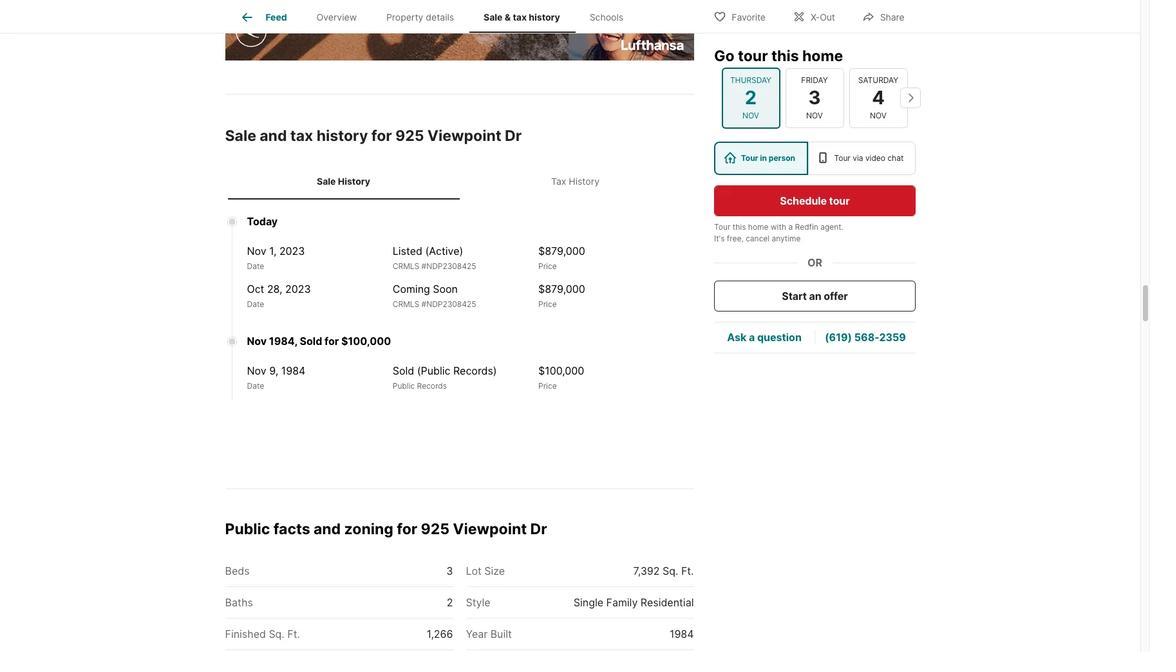 Task type: vqa. For each thing, say whether or not it's contained in the screenshot.
thornton to the left
no



Task type: locate. For each thing, give the bounding box(es) containing it.
tour for go
[[738, 46, 768, 64]]

sale & tax history tab
[[469, 2, 575, 33]]

zoning
[[344, 520, 393, 538]]

1 vertical spatial date
[[247, 299, 264, 309]]

nov left "9,"
[[247, 365, 266, 377]]

1 horizontal spatial a
[[788, 222, 793, 231]]

1 vertical spatial 2023
[[285, 283, 311, 296]]

2 vertical spatial for
[[397, 520, 417, 538]]

in
[[760, 153, 767, 162]]

#ndp2308425
[[422, 261, 476, 271], [422, 299, 476, 309]]

1 vertical spatial dr
[[530, 520, 547, 538]]

1 vertical spatial 1984
[[670, 628, 694, 641]]

0 vertical spatial price
[[538, 261, 557, 271]]

0 horizontal spatial this
[[732, 222, 746, 231]]

0 vertical spatial $879,000
[[538, 245, 585, 258]]

1 vertical spatial sold
[[393, 365, 414, 377]]

568-
[[854, 331, 879, 344]]

1 vertical spatial 2
[[447, 596, 453, 609]]

0 horizontal spatial tour
[[738, 46, 768, 64]]

1 crmls from the top
[[393, 261, 419, 271]]

7,392 sq. ft.
[[633, 565, 694, 578]]

1 vertical spatial 3
[[447, 565, 453, 578]]

0 vertical spatial 925
[[395, 127, 424, 145]]

0 vertical spatial sold
[[300, 335, 322, 348]]

3 left lot
[[447, 565, 453, 578]]

1 vertical spatial public
[[225, 520, 270, 538]]

1,266
[[427, 628, 453, 641]]

date for nov 1, 2023
[[247, 261, 264, 271]]

1 horizontal spatial tour
[[741, 153, 758, 162]]

2 $879,000 from the top
[[538, 283, 585, 296]]

tax
[[551, 176, 566, 186]]

style
[[466, 596, 490, 609]]

home up cancel
[[748, 222, 768, 231]]

3 down friday
[[809, 86, 821, 109]]

home up friday
[[802, 46, 843, 64]]

1,
[[269, 245, 277, 258]]

history for &
[[529, 12, 560, 23]]

3 price from the top
[[538, 381, 557, 391]]

history down sale and tax history for 925 viewpoint dr
[[338, 176, 370, 186]]

0 horizontal spatial 3
[[447, 565, 453, 578]]

lot size
[[466, 565, 505, 578]]

3 inside friday 3 nov
[[809, 86, 821, 109]]

share button
[[851, 3, 915, 29]]

2
[[745, 86, 757, 109], [447, 596, 453, 609]]

0 vertical spatial 2
[[745, 86, 757, 109]]

nov 9, 1984 date
[[247, 365, 305, 391]]

0 horizontal spatial history
[[317, 127, 368, 145]]

for up sale history tab
[[371, 127, 392, 145]]

1 horizontal spatial history
[[529, 12, 560, 23]]

2 price from the top
[[538, 299, 557, 309]]

0 vertical spatial #ndp2308425
[[422, 261, 476, 271]]

home inside 'tour this home with a redfin agent. it's free, cancel anytime'
[[748, 222, 768, 231]]

0 vertical spatial sq.
[[663, 565, 678, 578]]

start
[[782, 289, 807, 302]]

tab list
[[225, 0, 649, 33], [225, 163, 694, 200]]

2023 inside "nov 1, 2023 date"
[[279, 245, 305, 258]]

2 inside thursday 2 nov
[[745, 86, 757, 109]]

date
[[247, 261, 264, 271], [247, 299, 264, 309], [247, 381, 264, 391]]

share
[[880, 11, 905, 22]]

tour
[[738, 46, 768, 64], [829, 194, 850, 207]]

video
[[865, 153, 885, 162]]

nov down thursday on the top of the page
[[743, 110, 759, 120]]

coming
[[393, 283, 430, 296]]

public up beds
[[225, 520, 270, 538]]

nov
[[743, 110, 759, 120], [806, 110, 823, 120], [870, 110, 887, 120], [247, 245, 266, 258], [247, 335, 267, 348], [247, 365, 266, 377]]

dr
[[505, 127, 522, 145], [530, 520, 547, 538]]

tour left via on the top right of page
[[834, 153, 850, 162]]

dr for public facts and zoning for 925 viewpoint dr
[[530, 520, 547, 538]]

date for nov 9, 1984
[[247, 381, 264, 391]]

1 date from the top
[[247, 261, 264, 271]]

0 vertical spatial for
[[371, 127, 392, 145]]

nov left 1,
[[247, 245, 266, 258]]

tax history
[[551, 176, 600, 186]]

tour inside button
[[829, 194, 850, 207]]

2 horizontal spatial tour
[[834, 153, 850, 162]]

1 vertical spatial home
[[748, 222, 768, 231]]

2023 right 28,
[[285, 283, 311, 296]]

ask
[[727, 331, 746, 344]]

sold inside the sold (public records) public records
[[393, 365, 414, 377]]

1 vertical spatial tax
[[290, 127, 313, 145]]

0 horizontal spatial tour
[[714, 222, 730, 231]]

#ndp2308425 down soon on the left top
[[422, 299, 476, 309]]

1 horizontal spatial 1984
[[670, 628, 694, 641]]

1 horizontal spatial 2
[[745, 86, 757, 109]]

1 history from the left
[[338, 176, 370, 186]]

1984 right "9,"
[[281, 365, 305, 377]]

date inside "nov 1, 2023 date"
[[247, 261, 264, 271]]

nov inside nov 9, 1984 date
[[247, 365, 266, 377]]

a inside 'tour this home with a redfin agent. it's free, cancel anytime'
[[788, 222, 793, 231]]

0 vertical spatial crmls
[[393, 261, 419, 271]]

0 vertical spatial 1984
[[281, 365, 305, 377]]

2 vertical spatial sale
[[317, 176, 336, 186]]

sale inside sale & tax history tab
[[484, 12, 503, 23]]

coming soon crmls #ndp2308425
[[393, 283, 476, 309]]

tax inside tab
[[513, 12, 527, 23]]

tax
[[513, 12, 527, 23], [290, 127, 313, 145]]

a right ask
[[749, 331, 755, 344]]

1 #ndp2308425 from the top
[[422, 261, 476, 271]]

overview
[[317, 12, 357, 23]]

history
[[529, 12, 560, 23], [317, 127, 368, 145]]

sold right 1984,
[[300, 335, 322, 348]]

$879,000 for listed (active)
[[538, 245, 585, 258]]

0 horizontal spatial public
[[225, 520, 270, 538]]

tour up thursday on the top of the page
[[738, 46, 768, 64]]

0 vertical spatial dr
[[505, 127, 522, 145]]

property details tab
[[372, 2, 469, 33]]

0 horizontal spatial dr
[[505, 127, 522, 145]]

0 vertical spatial 2023
[[279, 245, 305, 258]]

feed link
[[240, 10, 287, 25]]

public left records
[[393, 381, 415, 391]]

crmls inside coming soon crmls #ndp2308425
[[393, 299, 419, 309]]

0 vertical spatial date
[[247, 261, 264, 271]]

list box
[[714, 141, 915, 175]]

925
[[395, 127, 424, 145], [421, 520, 450, 538]]

nov inside thursday 2 nov
[[743, 110, 759, 120]]

question
[[757, 331, 801, 344]]

0 vertical spatial this
[[771, 46, 799, 64]]

1 price from the top
[[538, 261, 557, 271]]

chat
[[887, 153, 903, 162]]

0 horizontal spatial 2
[[447, 596, 453, 609]]

2 left style
[[447, 596, 453, 609]]

crmls down the coming
[[393, 299, 419, 309]]

1 vertical spatial tab list
[[225, 163, 694, 200]]

0 vertical spatial tax
[[513, 12, 527, 23]]

$100,000 price
[[538, 365, 584, 391]]

public inside the sold (public records) public records
[[393, 381, 415, 391]]

nov inside saturday 4 nov
[[870, 110, 887, 120]]

0 horizontal spatial sq.
[[269, 628, 285, 641]]

for right 1984,
[[325, 335, 339, 348]]

1 vertical spatial ft.
[[287, 628, 300, 641]]

$879,000 price for soon
[[538, 283, 585, 309]]

sq. for finished
[[269, 628, 285, 641]]

0 horizontal spatial history
[[338, 176, 370, 186]]

0 vertical spatial and
[[260, 127, 287, 145]]

2 crmls from the top
[[393, 299, 419, 309]]

1 horizontal spatial this
[[771, 46, 799, 64]]

1 tab list from the top
[[225, 0, 649, 33]]

0 vertical spatial history
[[529, 12, 560, 23]]

anytime
[[772, 233, 800, 243]]

history right &
[[529, 12, 560, 23]]

this up thursday on the top of the page
[[771, 46, 799, 64]]

tax history tab
[[460, 165, 691, 197]]

overview tab
[[302, 2, 372, 33]]

1 vertical spatial $100,000
[[538, 365, 584, 377]]

0 vertical spatial $100,000
[[341, 335, 391, 348]]

2359
[[879, 331, 906, 344]]

tour via video chat
[[834, 153, 903, 162]]

a right with at right
[[788, 222, 793, 231]]

tour up agent.
[[829, 194, 850, 207]]

sq. for 7,392
[[663, 565, 678, 578]]

28,
[[267, 283, 282, 296]]

1 vertical spatial $879,000 price
[[538, 283, 585, 309]]

sold
[[300, 335, 322, 348], [393, 365, 414, 377]]

2 date from the top
[[247, 299, 264, 309]]

0 horizontal spatial home
[[748, 222, 768, 231]]

date inside oct 28, 2023 date
[[247, 299, 264, 309]]

1 $879,000 price from the top
[[538, 245, 585, 271]]

1 horizontal spatial home
[[802, 46, 843, 64]]

free,
[[727, 233, 743, 243]]

1 vertical spatial this
[[732, 222, 746, 231]]

1 vertical spatial #ndp2308425
[[422, 299, 476, 309]]

0 horizontal spatial $100,000
[[341, 335, 391, 348]]

listed (active) crmls #ndp2308425
[[393, 245, 476, 271]]

1 vertical spatial history
[[317, 127, 368, 145]]

1 vertical spatial tour
[[829, 194, 850, 207]]

1 vertical spatial 925
[[421, 520, 450, 538]]

built
[[491, 628, 512, 641]]

2 horizontal spatial for
[[397, 520, 417, 538]]

history right tax on the left
[[569, 176, 600, 186]]

1 vertical spatial sq.
[[269, 628, 285, 641]]

0 horizontal spatial for
[[325, 335, 339, 348]]

crmls down listed
[[393, 261, 419, 271]]

(public
[[417, 365, 450, 377]]

0 horizontal spatial sold
[[300, 335, 322, 348]]

1 horizontal spatial 3
[[809, 86, 821, 109]]

1 horizontal spatial sold
[[393, 365, 414, 377]]

(619) 568-2359 link
[[825, 331, 906, 344]]

tour for schedule
[[829, 194, 850, 207]]

1 horizontal spatial sq.
[[663, 565, 678, 578]]

nov left 1984,
[[247, 335, 267, 348]]

saturday
[[858, 75, 899, 85]]

x-
[[811, 11, 820, 22]]

tax up sale history tab
[[290, 127, 313, 145]]

1 horizontal spatial dr
[[530, 520, 547, 538]]

sale history
[[317, 176, 370, 186]]

2 $879,000 price from the top
[[538, 283, 585, 309]]

0 vertical spatial 3
[[809, 86, 821, 109]]

0 vertical spatial viewpoint
[[428, 127, 501, 145]]

ft. right finished
[[287, 628, 300, 641]]

1 vertical spatial price
[[538, 299, 557, 309]]

agent.
[[820, 222, 843, 231]]

tax for &
[[513, 12, 527, 23]]

0 vertical spatial ft.
[[681, 565, 694, 578]]

tax for and
[[290, 127, 313, 145]]

1 horizontal spatial public
[[393, 381, 415, 391]]

schedule tour button
[[714, 185, 915, 216]]

history
[[338, 176, 370, 186], [569, 176, 600, 186]]

0 horizontal spatial sale
[[225, 127, 256, 145]]

0 vertical spatial sale
[[484, 12, 503, 23]]

1 horizontal spatial history
[[569, 176, 600, 186]]

1 horizontal spatial for
[[371, 127, 392, 145]]

#ndp2308425 for (active)
[[422, 261, 476, 271]]

crmls
[[393, 261, 419, 271], [393, 299, 419, 309]]

go tour this home
[[714, 46, 843, 64]]

this up free,
[[732, 222, 746, 231]]

2 horizontal spatial sale
[[484, 12, 503, 23]]

2 history from the left
[[569, 176, 600, 186]]

0 vertical spatial $879,000 price
[[538, 245, 585, 271]]

1 horizontal spatial and
[[314, 520, 341, 538]]

price inside '$100,000 price'
[[538, 381, 557, 391]]

schedule tour
[[780, 194, 850, 207]]

0 vertical spatial a
[[788, 222, 793, 231]]

2 vertical spatial price
[[538, 381, 557, 391]]

None button
[[722, 67, 780, 128], [785, 68, 844, 128], [849, 68, 908, 128], [722, 67, 780, 128], [785, 68, 844, 128], [849, 68, 908, 128]]

0 vertical spatial tab list
[[225, 0, 649, 33]]

2023 inside oct 28, 2023 date
[[285, 283, 311, 296]]

tab list containing sale history
[[225, 163, 694, 200]]

2 down thursday on the top of the page
[[745, 86, 757, 109]]

and
[[260, 127, 287, 145], [314, 520, 341, 538]]

sq. right '7,392'
[[663, 565, 678, 578]]

1 horizontal spatial sale
[[317, 176, 336, 186]]

price
[[538, 261, 557, 271], [538, 299, 557, 309], [538, 381, 557, 391]]

history for sale history
[[338, 176, 370, 186]]

details
[[426, 12, 454, 23]]

1 horizontal spatial ft.
[[681, 565, 694, 578]]

2 tab list from the top
[[225, 163, 694, 200]]

offer
[[824, 289, 848, 302]]

0 vertical spatial tour
[[738, 46, 768, 64]]

for right zoning on the bottom left of the page
[[397, 520, 417, 538]]

history up 'sale history'
[[317, 127, 368, 145]]

nov down 4
[[870, 110, 887, 120]]

history inside tab
[[529, 12, 560, 23]]

1 horizontal spatial tour
[[829, 194, 850, 207]]

2 #ndp2308425 from the top
[[422, 299, 476, 309]]

0 horizontal spatial a
[[749, 331, 755, 344]]

a
[[788, 222, 793, 231], [749, 331, 755, 344]]

nov down friday
[[806, 110, 823, 120]]

1 vertical spatial viewpoint
[[453, 520, 527, 538]]

tour for tour in person
[[741, 153, 758, 162]]

1 vertical spatial $879,000
[[538, 283, 585, 296]]

home
[[802, 46, 843, 64], [748, 222, 768, 231]]

viewpoint
[[428, 127, 501, 145], [453, 520, 527, 538]]

1 vertical spatial sale
[[225, 127, 256, 145]]

1 vertical spatial for
[[325, 335, 339, 348]]

tax right &
[[513, 12, 527, 23]]

1 $879,000 from the top
[[538, 245, 585, 258]]

tour left in
[[741, 153, 758, 162]]

1 horizontal spatial tax
[[513, 12, 527, 23]]

0 horizontal spatial tax
[[290, 127, 313, 145]]

sale inside sale history tab
[[317, 176, 336, 186]]

sold left (public
[[393, 365, 414, 377]]

sq. right finished
[[269, 628, 285, 641]]

date inside nov 9, 1984 date
[[247, 381, 264, 391]]

$879,000
[[538, 245, 585, 258], [538, 283, 585, 296]]

#ndp2308425 inside listed (active) crmls #ndp2308425
[[422, 261, 476, 271]]

3 date from the top
[[247, 381, 264, 391]]

1984 down residential
[[670, 628, 694, 641]]

0 horizontal spatial 1984
[[281, 365, 305, 377]]

(619)
[[825, 331, 852, 344]]

#ndp2308425 for soon
[[422, 299, 476, 309]]

#ndp2308425 down (active)
[[422, 261, 476, 271]]

2023 right 1,
[[279, 245, 305, 258]]

0 vertical spatial public
[[393, 381, 415, 391]]

tour up the it's
[[714, 222, 730, 231]]

#ndp2308425 inside coming soon crmls #ndp2308425
[[422, 299, 476, 309]]

crmls inside listed (active) crmls #ndp2308425
[[393, 261, 419, 271]]

for for zoning
[[397, 520, 417, 538]]

2 vertical spatial date
[[247, 381, 264, 391]]

nov inside "nov 1, 2023 date"
[[247, 245, 266, 258]]

1 horizontal spatial $100,000
[[538, 365, 584, 377]]

listed
[[393, 245, 422, 258]]

ft. up residential
[[681, 565, 694, 578]]



Task type: describe. For each thing, give the bounding box(es) containing it.
go
[[714, 46, 734, 64]]

$879,000 for coming soon
[[538, 283, 585, 296]]

size
[[485, 565, 505, 578]]

family
[[606, 596, 638, 609]]

start an offer
[[782, 289, 848, 302]]

beds
[[225, 565, 250, 578]]

0 vertical spatial home
[[802, 46, 843, 64]]

friday
[[801, 75, 828, 85]]

date for oct 28, 2023
[[247, 299, 264, 309]]

year built
[[466, 628, 512, 641]]

tour this home with a redfin agent. it's free, cancel anytime
[[714, 222, 843, 243]]

nov inside friday 3 nov
[[806, 110, 823, 120]]

7,392
[[633, 565, 660, 578]]

tab list containing feed
[[225, 0, 649, 33]]

oct
[[247, 283, 264, 296]]

for for history
[[371, 127, 392, 145]]

2023 for nov 1, 2023
[[279, 245, 305, 258]]

ft. for 7,392 sq. ft.
[[681, 565, 694, 578]]

thursday 2 nov
[[730, 75, 772, 120]]

0 horizontal spatial and
[[260, 127, 287, 145]]

single
[[574, 596, 603, 609]]

it's
[[714, 233, 725, 243]]

finished sq. ft.
[[225, 628, 300, 641]]

nov 1, 2023 date
[[247, 245, 305, 271]]

x-out button
[[782, 3, 846, 29]]

out
[[820, 11, 835, 22]]

via
[[852, 153, 863, 162]]

property details
[[386, 12, 454, 23]]

schools
[[590, 12, 623, 23]]

2023 for oct 28, 2023
[[285, 283, 311, 296]]

nov 1984, sold for $100,000
[[247, 335, 391, 348]]

baths
[[225, 596, 253, 609]]

saturday 4 nov
[[858, 75, 899, 120]]

sale & tax history
[[484, 12, 560, 23]]

sale for sale and tax history for 925 viewpoint dr
[[225, 127, 256, 145]]

viewpoint for public facts and zoning for 925 viewpoint dr
[[453, 520, 527, 538]]

dr for sale and tax history for 925 viewpoint dr
[[505, 127, 522, 145]]

sale for sale history
[[317, 176, 336, 186]]

ft. for finished sq. ft.
[[287, 628, 300, 641]]

favorite
[[732, 11, 766, 22]]

year
[[466, 628, 488, 641]]

favorite button
[[703, 3, 777, 29]]

tour via video chat option
[[808, 141, 915, 175]]

facts
[[273, 520, 310, 538]]

sale and tax history for 925 viewpoint dr
[[225, 127, 522, 145]]

today
[[247, 215, 278, 228]]

finished
[[225, 628, 266, 641]]

start an offer button
[[714, 280, 915, 311]]

1984 inside nov 9, 1984 date
[[281, 365, 305, 377]]

ask a question
[[727, 331, 801, 344]]

person
[[769, 153, 795, 162]]

9,
[[269, 365, 278, 377]]

price for listed (active)
[[538, 261, 557, 271]]

single family residential
[[574, 596, 694, 609]]

cancel
[[746, 233, 769, 243]]

ask a question link
[[727, 331, 801, 344]]

tour in person option
[[714, 141, 808, 175]]

tour in person
[[741, 153, 795, 162]]

4
[[872, 86, 885, 109]]

records
[[417, 381, 447, 391]]

this inside 'tour this home with a redfin agent. it's free, cancel anytime'
[[732, 222, 746, 231]]

schedule
[[780, 194, 827, 207]]

with
[[770, 222, 786, 231]]

price for coming soon
[[538, 299, 557, 309]]

925 for history
[[395, 127, 424, 145]]

1984,
[[269, 335, 297, 348]]

x-out
[[811, 11, 835, 22]]

sold (public records) public records
[[393, 365, 497, 391]]

thursday
[[730, 75, 772, 85]]

friday 3 nov
[[801, 75, 828, 120]]

(active)
[[425, 245, 463, 258]]

redfin
[[795, 222, 818, 231]]

crmls for coming soon
[[393, 299, 419, 309]]

public facts and zoning for 925 viewpoint dr
[[225, 520, 547, 538]]

viewpoint for sale and tax history for 925 viewpoint dr
[[428, 127, 501, 145]]

history for tax history
[[569, 176, 600, 186]]

an
[[809, 289, 821, 302]]

tour for tour via video chat
[[834, 153, 850, 162]]

925 for zoning
[[421, 520, 450, 538]]

(619) 568-2359
[[825, 331, 906, 344]]

schools tab
[[575, 2, 638, 33]]

tour inside 'tour this home with a redfin agent. it's free, cancel anytime'
[[714, 222, 730, 231]]

&
[[505, 12, 511, 23]]

crmls for listed (active)
[[393, 261, 419, 271]]

$879,000 price for (active)
[[538, 245, 585, 271]]

records)
[[453, 365, 497, 377]]

list box containing tour in person
[[714, 141, 915, 175]]

lot
[[466, 565, 482, 578]]

sale history tab
[[228, 165, 460, 197]]

ad region
[[225, 2, 694, 60]]

soon
[[433, 283, 458, 296]]

oct 28, 2023 date
[[247, 283, 311, 309]]

history for and
[[317, 127, 368, 145]]

1 vertical spatial a
[[749, 331, 755, 344]]

or
[[807, 256, 822, 269]]

sale for sale & tax history
[[484, 12, 503, 23]]

residential
[[641, 596, 694, 609]]

property
[[386, 12, 423, 23]]

next image
[[900, 88, 921, 108]]

price for sold (public records)
[[538, 381, 557, 391]]



